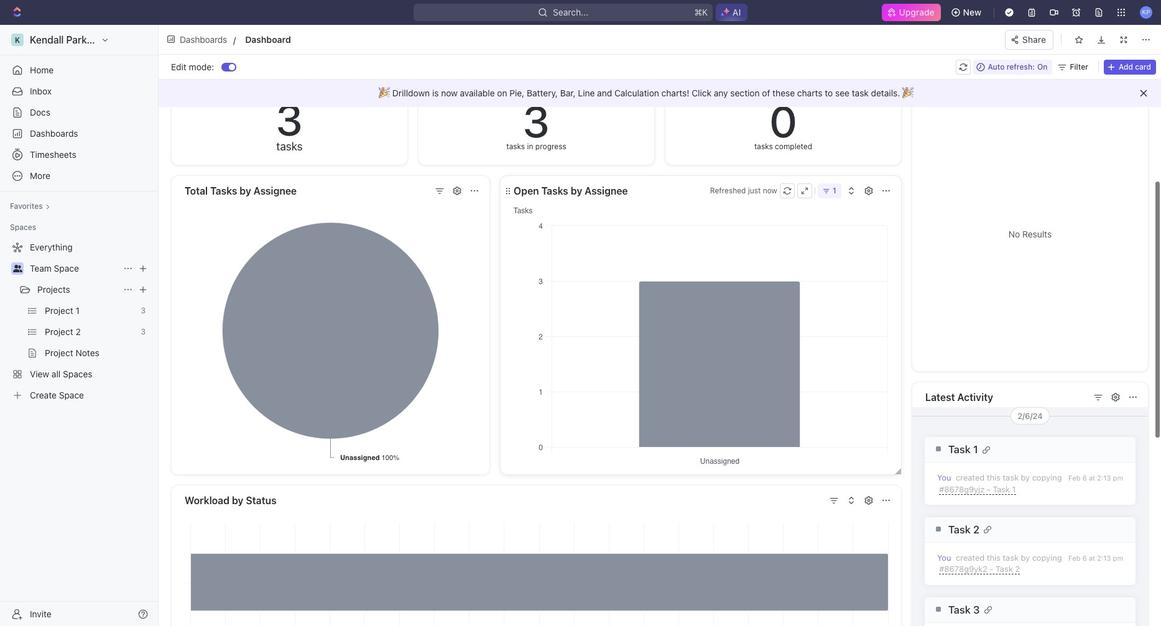 Task type: locate. For each thing, give the bounding box(es) containing it.
tasks inside 3 tasks
[[276, 140, 303, 153]]

2 up the you created this task by copying #8678g9yk2 - ‎task 2
[[974, 524, 980, 536]]

‎task 2
[[949, 524, 980, 536]]

refreshed
[[710, 186, 746, 195]]

edit mode:
[[171, 61, 214, 72]]

1 vertical spatial -
[[990, 564, 994, 574]]

project 2 link
[[45, 322, 136, 342]]

everything link
[[5, 238, 151, 258]]

by inside the you created this task by copying #8678g9yk2 - ‎task 2
[[1021, 553, 1030, 563]]

now right is
[[441, 88, 458, 98]]

1 vertical spatial copying
[[1033, 553, 1062, 563]]

1 horizontal spatial dashboards
[[180, 34, 227, 44]]

2 🎉 from the left
[[903, 88, 914, 98]]

‎task 1 link
[[928, 444, 1124, 456]]

this up #8678g9yk2
[[987, 553, 1001, 563]]

1 feb from the top
[[1069, 474, 1081, 482]]

task down ‎task 1 link
[[1003, 473, 1019, 483]]

copying down ‎task 2 link
[[1033, 553, 1062, 563]]

tasks for 0 tasks completed
[[755, 142, 773, 151]]

2 pm from the top
[[1113, 554, 1124, 562]]

pm for ‎task 1
[[1113, 474, 1124, 482]]

assignee
[[254, 185, 297, 197], [585, 185, 628, 197]]

1 6 from the top
[[1083, 474, 1087, 482]]

0 vertical spatial feb
[[1069, 474, 1081, 482]]

2 you from the top
[[938, 553, 952, 563]]

0 vertical spatial feb 6 at 2:13 pm
[[1069, 474, 1124, 482]]

no
[[1009, 229, 1020, 240]]

1 horizontal spatial assignee
[[585, 185, 628, 197]]

open tasks by assignee
[[514, 185, 628, 197]]

‎task inside ‎task 1 link
[[949, 444, 971, 456]]

1 vertical spatial feb
[[1069, 554, 1081, 562]]

1 you from the top
[[938, 473, 952, 483]]

kp button
[[1137, 2, 1157, 22]]

tree
[[5, 238, 153, 406]]

1 vertical spatial spaces
[[63, 369, 92, 379]]

2 inside ‎task 2 link
[[974, 524, 980, 536]]

you
[[938, 473, 952, 483], [938, 553, 952, 563]]

2
[[76, 327, 81, 337], [974, 524, 980, 536], [1015, 564, 1020, 574]]

timesheets link
[[5, 145, 153, 165]]

tasks left in
[[507, 142, 525, 151]]

‎task inside you created this task by copying #8678g9yjz - ‎task 1
[[993, 484, 1010, 494]]

copying down ‎task 1 link
[[1033, 473, 1062, 483]]

mode:
[[189, 61, 214, 72]]

- right #8678g9yk2
[[990, 564, 994, 574]]

3
[[276, 93, 303, 145], [523, 95, 550, 147], [141, 306, 146, 315], [141, 327, 146, 337], [974, 604, 980, 616]]

dashboards
[[180, 34, 227, 44], [30, 128, 78, 139]]

project down the "project 1"
[[45, 327, 73, 337]]

2 up project notes
[[76, 327, 81, 337]]

- for 2
[[990, 564, 994, 574]]

2 inside project 2 link
[[76, 327, 81, 337]]

1 vertical spatial dashboards link
[[5, 124, 153, 144]]

task right see on the right of page
[[852, 88, 869, 98]]

tasks for open
[[542, 185, 568, 197]]

progress
[[536, 142, 567, 151]]

pm
[[1113, 474, 1124, 482], [1113, 554, 1124, 562]]

🎉 drilldown is now available on pie, battery, bar, line and calculation charts! click any section of these charts to see task details.  🎉
[[379, 88, 916, 98]]

you for ‎task 2
[[938, 553, 952, 563]]

copying inside you created this task by copying #8678g9yjz - ‎task 1
[[1033, 473, 1062, 483]]

🎉 left drilldown
[[379, 88, 390, 98]]

at for ‎task 1
[[1089, 474, 1096, 482]]

2 at from the top
[[1089, 554, 1096, 562]]

2 for ‎task 2
[[974, 524, 980, 536]]

1 at from the top
[[1089, 474, 1096, 482]]

0 vertical spatial pm
[[1113, 474, 1124, 482]]

1 horizontal spatial 2
[[974, 524, 980, 536]]

task
[[852, 88, 869, 98], [1003, 473, 1019, 483], [1003, 553, 1019, 563]]

project 1 link
[[45, 301, 136, 321]]

1 assignee from the left
[[254, 185, 297, 197]]

2 6 from the top
[[1083, 554, 1087, 562]]

1 tasks from the left
[[210, 185, 237, 197]]

tasks up total tasks by assignee button
[[276, 140, 303, 153]]

1 copying from the top
[[1033, 473, 1062, 483]]

1 vertical spatial at
[[1089, 554, 1096, 562]]

created inside you created this task by copying #8678g9yjz - ‎task 1
[[956, 473, 985, 483]]

0 vertical spatial copying
[[1033, 473, 1062, 483]]

this for ‎task 1
[[987, 473, 1001, 483]]

1 vertical spatial created
[[956, 553, 985, 563]]

1 feb 6 at 2:13 pm from the top
[[1069, 474, 1124, 482]]

you up #8678g9yk2
[[938, 553, 952, 563]]

view all spaces
[[30, 369, 92, 379]]

task inside the you created this task by copying #8678g9yk2 - ‎task 2
[[1003, 553, 1019, 563]]

created up #8678g9yk2
[[956, 553, 985, 563]]

this inside the you created this task by copying #8678g9yk2 - ‎task 2
[[987, 553, 1001, 563]]

refreshed just now
[[710, 186, 778, 195]]

charts
[[797, 88, 823, 98]]

charts!
[[662, 88, 690, 98]]

by inside button
[[232, 495, 244, 506]]

sidebar navigation
[[0, 25, 161, 626]]

0 vertical spatial task
[[852, 88, 869, 98]]

None text field
[[245, 32, 574, 47]]

feb down ‎task 1 link
[[1069, 474, 1081, 482]]

now right just
[[763, 186, 778, 195]]

dashboards link up timesheets link
[[5, 124, 153, 144]]

this down ‎task 1 link
[[987, 473, 1001, 483]]

click
[[692, 88, 712, 98]]

task for ‎task 2
[[1003, 553, 1019, 563]]

3 tasks in progress
[[507, 95, 567, 151]]

1 horizontal spatial 🎉
[[903, 88, 914, 98]]

filter button
[[1055, 59, 1094, 74]]

2:13 for ‎task 2
[[1098, 554, 1111, 562]]

2 vertical spatial task
[[1003, 553, 1019, 563]]

1 2:13 from the top
[[1098, 474, 1111, 482]]

ai button
[[716, 4, 748, 21]]

all
[[52, 369, 61, 379]]

0 vertical spatial space
[[54, 263, 79, 274]]

by down ‎task 1 link
[[1021, 473, 1030, 483]]

add card
[[1119, 62, 1152, 71]]

everything
[[30, 242, 73, 253]]

0 horizontal spatial 2
[[76, 327, 81, 337]]

copying inside the you created this task by copying #8678g9yk2 - ‎task 2
[[1033, 553, 1062, 563]]

tasks inside 0 tasks completed
[[755, 142, 773, 151]]

dashboards for dashboards link to the top
[[180, 34, 227, 44]]

2 project from the top
[[45, 327, 73, 337]]

tasks inside 3 tasks in progress
[[507, 142, 525, 151]]

tasks right 'open'
[[542, 185, 568, 197]]

0 vertical spatial spaces
[[10, 223, 36, 232]]

kp
[[1142, 8, 1151, 16]]

2 feb from the top
[[1069, 554, 1081, 562]]

new
[[963, 7, 982, 17]]

2 created from the top
[[956, 553, 985, 563]]

1 vertical spatial feb 6 at 2:13 pm
[[1069, 554, 1124, 562]]

0 horizontal spatial now
[[441, 88, 458, 98]]

2 feb 6 at 2:13 pm from the top
[[1069, 554, 1124, 562]]

2 vertical spatial 2
[[1015, 564, 1020, 574]]

‎task right #8678g9yk2
[[996, 564, 1013, 574]]

dashboards link up mode:
[[164, 30, 231, 49]]

workload by status
[[185, 495, 277, 506]]

1 vertical spatial this
[[987, 553, 1001, 563]]

filter button
[[1055, 59, 1094, 74]]

1 project from the top
[[45, 305, 73, 316]]

project 2
[[45, 327, 81, 337]]

you inside you created this task by copying #8678g9yjz - ‎task 1
[[938, 473, 952, 483]]

0 vertical spatial at
[[1089, 474, 1096, 482]]

0 horizontal spatial tasks
[[210, 185, 237, 197]]

task inside you created this task by copying #8678g9yjz - ‎task 1
[[1003, 473, 1019, 483]]

1 pm from the top
[[1113, 474, 1124, 482]]

1 this from the top
[[987, 473, 1001, 483]]

2 tasks from the left
[[542, 185, 568, 197]]

2 horizontal spatial tasks
[[755, 142, 773, 151]]

available
[[460, 88, 495, 98]]

created
[[956, 473, 985, 483], [956, 553, 985, 563]]

project up project 2
[[45, 305, 73, 316]]

1 vertical spatial pm
[[1113, 554, 1124, 562]]

feb down ‎task 2 link
[[1069, 554, 1081, 562]]

0 vertical spatial 2:13
[[1098, 474, 1111, 482]]

in
[[527, 142, 533, 151]]

you up #8678g9yjz
[[938, 473, 952, 483]]

1 vertical spatial 2:13
[[1098, 554, 1111, 562]]

k
[[15, 35, 20, 44]]

tree containing everything
[[5, 238, 153, 406]]

created inside the you created this task by copying #8678g9yk2 - ‎task 2
[[956, 553, 985, 563]]

this
[[987, 473, 1001, 483], [987, 553, 1001, 563]]

activity
[[958, 392, 994, 403]]

by
[[240, 185, 251, 197], [571, 185, 582, 197], [1021, 473, 1030, 483], [232, 495, 244, 506], [1021, 553, 1030, 563]]

0 vertical spatial you
[[938, 473, 952, 483]]

and
[[597, 88, 612, 98]]

1 vertical spatial you
[[938, 553, 952, 563]]

2 down ‎task 2 link
[[1015, 564, 1020, 574]]

0 vertical spatial created
[[956, 473, 985, 483]]

‎task inside ‎task 2 link
[[949, 524, 971, 536]]

1 horizontal spatial tasks
[[507, 142, 525, 151]]

1 inside you created this task by copying #8678g9yjz - ‎task 1
[[1013, 484, 1016, 494]]

2 vertical spatial project
[[45, 348, 73, 358]]

- right #8678g9yjz
[[987, 484, 991, 494]]

dashboards inside sidebar navigation
[[30, 128, 78, 139]]

0 vertical spatial project
[[45, 305, 73, 316]]

2 assignee from the left
[[585, 185, 628, 197]]

dashboards up timesheets
[[30, 128, 78, 139]]

by right 'open'
[[571, 185, 582, 197]]

pm for ‎task 2
[[1113, 554, 1124, 562]]

0 vertical spatial now
[[441, 88, 458, 98]]

0 vertical spatial 6
[[1083, 474, 1087, 482]]

2:13 for ‎task 1
[[1098, 474, 1111, 482]]

task down ‎task 2 link
[[1003, 553, 1019, 563]]

1 created from the top
[[956, 473, 985, 483]]

1 vertical spatial now
[[763, 186, 778, 195]]

task for ‎task 1
[[1003, 473, 1019, 483]]

🎉 right "details."
[[903, 88, 914, 98]]

created up #8678g9yjz
[[956, 473, 985, 483]]

#8678g9yk2
[[940, 564, 988, 574]]

tasks for total
[[210, 185, 237, 197]]

at
[[1089, 474, 1096, 482], [1089, 554, 1096, 562]]

user group image
[[13, 265, 22, 272]]

0 vertical spatial -
[[987, 484, 991, 494]]

1 vertical spatial project
[[45, 327, 73, 337]]

kendall parks's workspace, , element
[[11, 34, 24, 46]]

tasks
[[276, 140, 303, 153], [507, 142, 525, 151], [755, 142, 773, 151]]

spaces up 'create space' link
[[63, 369, 92, 379]]

-
[[987, 484, 991, 494], [990, 564, 994, 574]]

2 copying from the top
[[1033, 553, 1062, 563]]

0 horizontal spatial dashboards
[[30, 128, 78, 139]]

you created this task by copying #8678g9yjz - ‎task 1
[[938, 473, 1062, 494]]

0 horizontal spatial 🎉
[[379, 88, 390, 98]]

this inside you created this task by copying #8678g9yjz - ‎task 1
[[987, 473, 1001, 483]]

home link
[[5, 60, 153, 80]]

0 horizontal spatial assignee
[[254, 185, 297, 197]]

tasks left completed
[[755, 142, 773, 151]]

🎉 drilldown is now available on pie, battery, bar, line and calculation charts! click any section of these charts to see task details.  🎉 alert
[[159, 80, 1161, 107]]

project up view all spaces
[[45, 348, 73, 358]]

create
[[30, 390, 57, 401]]

spaces inside tree
[[63, 369, 92, 379]]

spaces
[[10, 223, 36, 232], [63, 369, 92, 379]]

2:13
[[1098, 474, 1111, 482], [1098, 554, 1111, 562]]

3 project from the top
[[45, 348, 73, 358]]

‎task right #8678g9yjz
[[993, 484, 1010, 494]]

3 inside 3 tasks in progress
[[523, 95, 550, 147]]

1 horizontal spatial dashboards link
[[164, 30, 231, 49]]

1 vertical spatial 2
[[974, 524, 980, 536]]

bar,
[[560, 88, 576, 98]]

copying for 1
[[1033, 473, 1062, 483]]

- inside the you created this task by copying #8678g9yk2 - ‎task 2
[[990, 564, 994, 574]]

filter
[[1070, 62, 1089, 71]]

2 2:13 from the top
[[1098, 554, 1111, 562]]

created for 1
[[956, 473, 985, 483]]

0 vertical spatial dashboards
[[180, 34, 227, 44]]

feb
[[1069, 474, 1081, 482], [1069, 554, 1081, 562]]

0 vertical spatial this
[[987, 473, 1001, 483]]

1 vertical spatial dashboards
[[30, 128, 78, 139]]

‎task 1
[[949, 444, 978, 456]]

‎task up #8678g9yk2
[[949, 524, 971, 536]]

space down "view all spaces" link
[[59, 390, 84, 401]]

you inside the you created this task by copying #8678g9yk2 - ‎task 2
[[938, 553, 952, 563]]

search...
[[553, 7, 588, 17]]

- inside you created this task by copying #8678g9yjz - ‎task 1
[[987, 484, 991, 494]]

spaces down favorites
[[10, 223, 36, 232]]

‎task inside the you created this task by copying #8678g9yk2 - ‎task 2
[[996, 564, 1013, 574]]

0 vertical spatial 2
[[76, 327, 81, 337]]

space down everything link
[[54, 263, 79, 274]]

0 horizontal spatial spaces
[[10, 223, 36, 232]]

kendall parks's workspace
[[30, 34, 154, 45]]

dashboards up mode:
[[180, 34, 227, 44]]

you created this task by copying #8678g9yk2 - ‎task 2
[[938, 553, 1062, 574]]

2 this from the top
[[987, 553, 1001, 563]]

assignee for open tasks by assignee
[[585, 185, 628, 197]]

1 horizontal spatial tasks
[[542, 185, 568, 197]]

feb for 1
[[1069, 474, 1081, 482]]

new button
[[946, 2, 989, 22]]

1 vertical spatial task
[[1003, 473, 1019, 483]]

1 vertical spatial 6
[[1083, 554, 1087, 562]]

‎task up #8678g9yjz
[[949, 444, 971, 456]]

1 horizontal spatial spaces
[[63, 369, 92, 379]]

you for ‎task 1
[[938, 473, 952, 483]]

tasks right total
[[210, 185, 237, 197]]

0 horizontal spatial tasks
[[276, 140, 303, 153]]

auto refresh: on
[[988, 62, 1048, 71]]

project notes link
[[45, 343, 151, 363]]

by left status
[[232, 495, 244, 506]]

3 tasks
[[276, 93, 303, 153]]

by down ‎task 2 link
[[1021, 553, 1030, 563]]

1 vertical spatial space
[[59, 390, 84, 401]]

now
[[441, 88, 458, 98], [763, 186, 778, 195]]

dashboards link
[[164, 30, 231, 49], [5, 124, 153, 144]]

2 horizontal spatial 2
[[1015, 564, 1020, 574]]



Task type: describe. For each thing, give the bounding box(es) containing it.
create space link
[[5, 386, 151, 406]]

1 🎉 from the left
[[379, 88, 390, 98]]

these
[[773, 88, 795, 98]]

copying for 2
[[1033, 553, 1062, 563]]

6 for 1
[[1083, 474, 1087, 482]]

drilldown
[[392, 88, 430, 98]]

total tasks by assignee button
[[184, 182, 428, 200]]

#8678g9yjz
[[940, 484, 985, 494]]

feb for 2
[[1069, 554, 1081, 562]]

now inside alert
[[441, 88, 458, 98]]

home
[[30, 65, 54, 75]]

team space link
[[30, 259, 118, 279]]

2 for project 2
[[76, 327, 81, 337]]

to
[[825, 88, 833, 98]]

0 vertical spatial dashboards link
[[164, 30, 231, 49]]

projects
[[37, 284, 70, 295]]

1 horizontal spatial now
[[763, 186, 778, 195]]

parks's
[[66, 34, 100, 45]]

6 for 2
[[1083, 554, 1087, 562]]

no results
[[1009, 229, 1052, 240]]

task 3 link
[[928, 604, 1124, 616]]

see
[[836, 88, 850, 98]]

timesheets
[[30, 149, 76, 160]]

inbox
[[30, 86, 52, 96]]

share
[[1023, 34, 1046, 44]]

kendall
[[30, 34, 64, 45]]

feb 6 at 2:13 pm for ‎task 1
[[1069, 474, 1124, 482]]

on
[[497, 88, 507, 98]]

card
[[1136, 62, 1152, 71]]

tree inside sidebar navigation
[[5, 238, 153, 406]]

by inside you created this task by copying #8678g9yjz - ‎task 1
[[1021, 473, 1030, 483]]

add
[[1119, 62, 1133, 71]]

ai
[[733, 7, 741, 17]]

space for create space
[[59, 390, 84, 401]]

0
[[770, 95, 797, 147]]

project 1
[[45, 305, 80, 316]]

project for project 1
[[45, 305, 73, 316]]

line
[[578, 88, 595, 98]]

task
[[949, 604, 971, 616]]

details.
[[871, 88, 900, 98]]

battery,
[[527, 88, 558, 98]]

status
[[246, 495, 277, 506]]

favorites
[[10, 202, 43, 211]]

project for project 2
[[45, 327, 73, 337]]

open
[[514, 185, 539, 197]]

this for ‎task 2
[[987, 553, 1001, 563]]

upgrade
[[899, 7, 935, 17]]

refresh:
[[1007, 62, 1035, 71]]

1 button
[[818, 184, 842, 198]]

calculation
[[615, 88, 659, 98]]

section
[[731, 88, 760, 98]]

tasks for 3 tasks in progress
[[507, 142, 525, 151]]

more button
[[5, 166, 153, 186]]

project for project notes
[[45, 348, 73, 358]]

upgrade link
[[882, 4, 941, 21]]

by right total
[[240, 185, 251, 197]]

is
[[432, 88, 439, 98]]

docs link
[[5, 103, 153, 123]]

view
[[30, 369, 49, 379]]

docs
[[30, 107, 50, 118]]

0 horizontal spatial dashboards link
[[5, 124, 153, 144]]

1 inside button
[[833, 186, 837, 195]]

view all spaces link
[[5, 365, 151, 384]]

1 button
[[818, 184, 842, 198]]

task 3
[[949, 604, 980, 616]]

results
[[1023, 229, 1052, 240]]

any
[[714, 88, 728, 98]]

project notes
[[45, 348, 99, 358]]

total
[[185, 185, 208, 197]]

edit
[[171, 61, 187, 72]]

workload by status button
[[184, 492, 822, 510]]

invite
[[30, 609, 51, 619]]

add card button
[[1104, 59, 1157, 74]]

at for ‎task 2
[[1089, 554, 1096, 562]]

1 inside tree
[[76, 305, 80, 316]]

notes
[[76, 348, 99, 358]]

tasks for 3 tasks
[[276, 140, 303, 153]]

task inside alert
[[852, 88, 869, 98]]

pie,
[[510, 88, 525, 98]]

total tasks by assignee
[[185, 185, 297, 197]]

create space
[[30, 390, 84, 401]]

latest activity
[[926, 392, 994, 403]]

open tasks by assignee button
[[513, 182, 706, 200]]

dashboards for the leftmost dashboards link
[[30, 128, 78, 139]]

latest activity button
[[925, 389, 1087, 406]]

2 inside the you created this task by copying #8678g9yk2 - ‎task 2
[[1015, 564, 1020, 574]]

assignee for total tasks by assignee
[[254, 185, 297, 197]]

space for team space
[[54, 263, 79, 274]]

inbox link
[[5, 81, 153, 101]]

of
[[762, 88, 770, 98]]

completed
[[775, 142, 813, 151]]

more
[[30, 170, 50, 181]]

workspace
[[102, 34, 154, 45]]

feb 6 at 2:13 pm for ‎task 2
[[1069, 554, 1124, 562]]

2/6/24
[[1018, 411, 1043, 421]]

auto
[[988, 62, 1005, 71]]

- for 1
[[987, 484, 991, 494]]

workload
[[185, 495, 230, 506]]

team space
[[30, 263, 79, 274]]

created for 2
[[956, 553, 985, 563]]



Task type: vqa. For each thing, say whether or not it's contained in the screenshot.
fourth Set priority element
no



